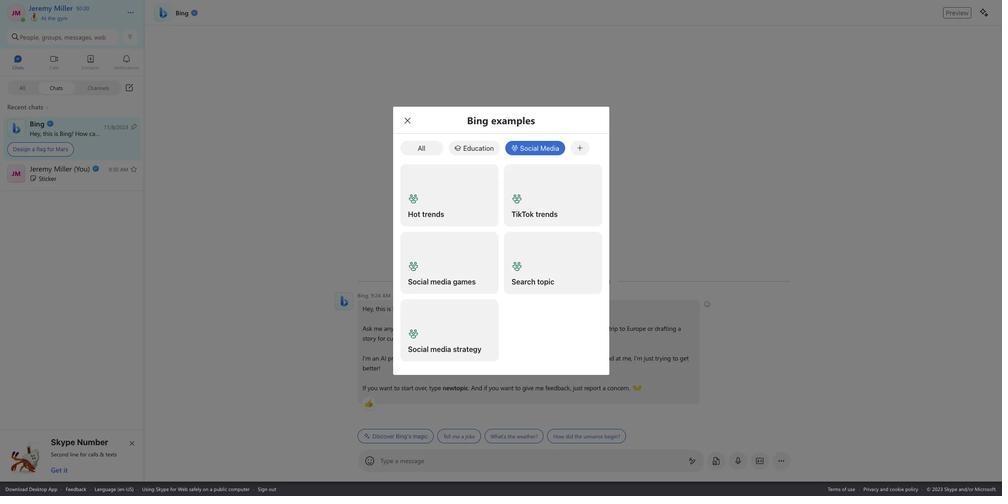 Task type: describe. For each thing, give the bounding box(es) containing it.
at the gym
[[40, 14, 68, 22]]

tiktok
[[512, 210, 534, 218]]

for left your
[[586, 324, 593, 333]]

flag
[[36, 146, 46, 153]]

the for what's
[[508, 433, 515, 440]]

messages,
[[64, 33, 93, 41]]

(en-
[[117, 486, 126, 493]]

education
[[463, 144, 494, 152]]

tell me a joke
[[443, 433, 475, 440]]

over,
[[415, 384, 428, 392]]

&
[[100, 451, 104, 458]]

what's
[[490, 433, 506, 440]]

0 horizontal spatial just
[[573, 384, 583, 392]]

me left the any at the left of the page
[[374, 324, 382, 333]]

web
[[94, 33, 106, 41]]

magic
[[413, 433, 428, 440]]

mention
[[487, 334, 510, 343]]

people, groups, messages, web
[[20, 33, 106, 41]]

sticker button
[[0, 161, 145, 188]]

!
[[72, 129, 74, 138]]

people, groups, messages, web button
[[7, 29, 119, 45]]

sign out link
[[258, 486, 276, 493]]

is for hey, this is bing ! how can i help you today?
[[54, 129, 58, 138]]

drafting
[[655, 324, 676, 333]]

your
[[595, 324, 607, 333]]

universe
[[584, 433, 603, 440]]

for right the story in the bottom left of the page
[[378, 334, 385, 343]]

calls
[[88, 451, 98, 458]]

at
[[616, 354, 621, 363]]

trip
[[609, 324, 618, 333]]

help
[[104, 129, 115, 138]]

trends for tiktok trends
[[536, 210, 558, 218]]

is for hey, this is bing
[[387, 305, 391, 313]]

sometimes
[[464, 354, 495, 363]]

search
[[512, 278, 535, 286]]

a left flag
[[32, 146, 35, 153]]

the for at
[[48, 14, 56, 22]]

curious
[[387, 334, 406, 343]]

still
[[429, 354, 438, 363]]

3 i'm from the left
[[634, 354, 642, 363]]

groups, inside 'button'
[[42, 33, 63, 41]]

download desktop app
[[5, 486, 57, 493]]

discover
[[372, 433, 394, 440]]

social media strategy
[[408, 346, 481, 354]]

web
[[178, 486, 188, 493]]

on
[[203, 486, 209, 493]]

europe
[[627, 324, 646, 333]]

want inside ask me any type of question, like finding vegan restaurants in cambridge, itinerary for your trip to europe or drafting a story for curious kids. in groups, remember to mention me with @bing. i'm an ai preview, so i'm still learning. sometimes i might say something weird. don't get mad at me, i'm just trying to get better! if you want to start over, type
[[379, 384, 392, 392]]

computer
[[229, 486, 250, 493]]

cambridge,
[[529, 324, 560, 333]]

using
[[142, 486, 155, 493]]

terms of use link
[[828, 486, 855, 493]]

preview,
[[388, 354, 410, 363]]

me,
[[623, 354, 632, 363]]

to down the vegan
[[480, 334, 485, 343]]

the inside button
[[574, 433, 582, 440]]

policy
[[906, 486, 919, 493]]

begin?
[[605, 433, 620, 440]]

2 i'm from the left
[[419, 354, 427, 363]]

cookie
[[890, 486, 904, 493]]

gym
[[57, 14, 68, 22]]

something
[[527, 354, 556, 363]]

chats
[[50, 84, 63, 91]]

search topic
[[512, 278, 554, 286]]

get it
[[51, 466, 68, 475]]

0 vertical spatial how
[[75, 129, 88, 138]]

bing for hey, this is bing
[[392, 305, 405, 313]]

terms
[[828, 486, 841, 493]]

people,
[[20, 33, 40, 41]]

for right flag
[[47, 146, 54, 153]]

an
[[372, 354, 379, 363]]

did
[[565, 433, 573, 440]]

ask me any type of question, like finding vegan restaurants in cambridge, itinerary for your trip to europe or drafting a story for curious kids. in groups, remember to mention me with @bing. i'm an ai preview, so i'm still learning. sometimes i might say something weird. don't get mad at me, i'm just trying to get better! if you want to start over, type
[[362, 324, 690, 392]]

1 horizontal spatial all
[[418, 144, 426, 152]]

2 horizontal spatial you
[[489, 384, 499, 392]]

trying
[[655, 354, 671, 363]]

hot
[[408, 210, 420, 218]]

vegan
[[473, 324, 490, 333]]

weird.
[[558, 354, 574, 363]]

feedback link
[[66, 486, 86, 493]]

using skype for web safely on a public computer link
[[142, 486, 250, 493]]

1 horizontal spatial of
[[842, 486, 847, 493]]

second line for calls & texts
[[51, 451, 117, 458]]

discover bing's magic
[[372, 433, 428, 440]]

groups, inside ask me any type of question, like finding vegan restaurants in cambridge, itinerary for your trip to europe or drafting a story for curious kids. in groups, remember to mention me with @bing. i'm an ai preview, so i'm still learning. sometimes i might say something weird. don't get mad at me, i'm just trying to get better! if you want to start over, type
[[428, 334, 448, 343]]

newtopic
[[443, 384, 468, 392]]

bing,
[[357, 292, 369, 299]]

show more bing examples categories element
[[571, 141, 590, 155]]

to right trip
[[620, 324, 625, 333]]

how did the universe begin? button
[[547, 429, 626, 444]]

download desktop app link
[[5, 486, 57, 493]]

a inside button
[[461, 433, 464, 440]]

and
[[471, 384, 482, 392]]

use
[[848, 486, 855, 493]]

ask
[[362, 324, 372, 333]]

0 vertical spatial all
[[19, 84, 25, 91]]

i inside ask me any type of question, like finding vegan restaurants in cambridge, itinerary for your trip to europe or drafting a story for curious kids. in groups, remember to mention me with @bing. i'm an ai preview, so i'm still learning. sometimes i might say something weird. don't get mad at me, i'm just trying to get better! if you want to start over, type
[[496, 354, 498, 363]]

line
[[70, 451, 79, 458]]

might
[[499, 354, 515, 363]]

design a flag for mars
[[13, 146, 68, 153]]

can
[[89, 129, 99, 138]]

privacy and cookie policy
[[864, 486, 919, 493]]

a right type
[[395, 457, 398, 465]]

media for games
[[430, 278, 451, 286]]

newtopic . and if you want to give me feedback, just report a concern.
[[443, 384, 632, 392]]

hey, for hey, this is bing ! how can i help you today?
[[30, 129, 41, 138]]

Type a message text field
[[381, 457, 681, 466]]

language
[[95, 486, 116, 493]]

games
[[453, 278, 476, 286]]

0 horizontal spatial you
[[117, 129, 127, 138]]

ai
[[381, 354, 386, 363]]

and
[[880, 486, 889, 493]]

start
[[401, 384, 413, 392]]

how did the universe begin?
[[553, 433, 620, 440]]

a right 'on'
[[210, 486, 212, 493]]

skype number element
[[8, 438, 137, 475]]

report
[[584, 384, 601, 392]]

sticker
[[39, 174, 56, 183]]

so
[[411, 354, 418, 363]]



Task type: locate. For each thing, give the bounding box(es) containing it.
how
[[75, 129, 88, 138], [553, 433, 564, 440]]

1 vertical spatial just
[[573, 384, 583, 392]]

(openhands)
[[633, 383, 666, 392]]

it
[[64, 466, 68, 475]]

0 vertical spatial groups,
[[42, 33, 63, 41]]

of inside ask me any type of question, like finding vegan restaurants in cambridge, itinerary for your trip to europe or drafting a story for curious kids. in groups, remember to mention me with @bing. i'm an ai preview, so i'm still learning. sometimes i might say something weird. don't get mad at me, i'm just trying to get better! if you want to start over, type
[[409, 324, 414, 333]]

1 horizontal spatial skype
[[156, 486, 169, 493]]

this
[[43, 129, 52, 138], [376, 305, 385, 313]]

want left start
[[379, 384, 392, 392]]

0 vertical spatial this
[[43, 129, 52, 138]]

i'm left an
[[362, 354, 371, 363]]

hey, up design a flag for mars
[[30, 129, 41, 138]]

bing up mars
[[60, 129, 72, 138]]

0 horizontal spatial how
[[75, 129, 88, 138]]

of
[[409, 324, 414, 333], [842, 486, 847, 493]]

me right give
[[535, 384, 544, 392]]

don't
[[575, 354, 590, 363]]

privacy and cookie policy link
[[864, 486, 919, 493]]

trends right hot
[[422, 210, 444, 218]]

bing for hey, this is bing ! how can i help you today?
[[60, 129, 72, 138]]

how right "!"
[[75, 129, 88, 138]]

0 horizontal spatial of
[[409, 324, 414, 333]]

0 horizontal spatial get
[[591, 354, 600, 363]]

of left use
[[842, 486, 847, 493]]

mars
[[56, 146, 68, 153]]

0 horizontal spatial i
[[100, 129, 102, 138]]

am
[[382, 292, 391, 299]]

.
[[468, 384, 469, 392]]

a
[[32, 146, 35, 153], [678, 324, 681, 333], [603, 384, 606, 392], [461, 433, 464, 440], [395, 457, 398, 465], [210, 486, 212, 493]]

a left joke at left bottom
[[461, 433, 464, 440]]

0 vertical spatial i
[[100, 129, 102, 138]]

0 vertical spatial type
[[395, 324, 407, 333]]

media for strategy
[[430, 346, 451, 354]]

want
[[379, 384, 392, 392], [500, 384, 513, 392]]

1 vertical spatial bing
[[392, 305, 405, 313]]

how inside button
[[553, 433, 564, 440]]

hey, this is bing ! how can i help you today?
[[30, 129, 148, 138]]

joke
[[465, 433, 475, 440]]

1 horizontal spatial just
[[644, 354, 653, 363]]

all
[[19, 84, 25, 91], [418, 144, 426, 152]]

get left "mad"
[[591, 354, 600, 363]]

for right the line
[[80, 451, 87, 458]]

a right 'report'
[[603, 384, 606, 392]]

for left web
[[170, 486, 176, 493]]

remember
[[450, 334, 478, 343]]

say
[[517, 354, 526, 363]]

hot trends
[[408, 210, 444, 218]]

in
[[523, 324, 527, 333]]

get right trying
[[680, 354, 689, 363]]

learning.
[[440, 354, 463, 363]]

0 horizontal spatial the
[[48, 14, 56, 22]]

1 trends from the left
[[422, 210, 444, 218]]

you inside ask me any type of question, like finding vegan restaurants in cambridge, itinerary for your trip to europe or drafting a story for curious kids. in groups, remember to mention me with @bing. i'm an ai preview, so i'm still learning. sometimes i might say something weird. don't get mad at me, i'm just trying to get better! if you want to start over, type
[[368, 384, 378, 392]]

0 horizontal spatial skype
[[51, 438, 75, 447]]

social for social media games
[[408, 278, 429, 286]]

0 horizontal spatial hey,
[[30, 129, 41, 138]]

just left trying
[[644, 354, 653, 363]]

this for hey, this is bing
[[376, 305, 385, 313]]

channels
[[87, 84, 109, 91]]

2 horizontal spatial i'm
[[634, 354, 642, 363]]

1 horizontal spatial i'm
[[419, 354, 427, 363]]

is left "!"
[[54, 129, 58, 138]]

this up flag
[[43, 129, 52, 138]]

for inside skype number element
[[80, 451, 87, 458]]

2 vertical spatial social
[[408, 346, 429, 354]]

hey, for hey, this is bing
[[362, 305, 374, 313]]

tell
[[443, 433, 451, 440]]

1 horizontal spatial groups,
[[428, 334, 448, 343]]

give
[[522, 384, 534, 392]]

bing
[[60, 129, 72, 138], [392, 305, 405, 313]]

1 vertical spatial hey,
[[362, 305, 374, 313]]

0 vertical spatial bing
[[60, 129, 72, 138]]

media up still
[[430, 346, 451, 354]]

0 vertical spatial social
[[520, 144, 539, 152]]

strategy
[[453, 346, 481, 354]]

0 vertical spatial skype
[[51, 438, 75, 447]]

just left 'report'
[[573, 384, 583, 392]]

the right the did
[[574, 433, 582, 440]]

me left with
[[511, 334, 520, 343]]

just inside ask me any type of question, like finding vegan restaurants in cambridge, itinerary for your trip to europe or drafting a story for curious kids. in groups, remember to mention me with @bing. i'm an ai preview, so i'm still learning. sometimes i might say something weird. don't get mad at me, i'm just trying to get better! if you want to start over, type
[[644, 354, 653, 363]]

2 media from the top
[[430, 346, 451, 354]]

skype right 'using'
[[156, 486, 169, 493]]

1 horizontal spatial trends
[[536, 210, 558, 218]]

1 vertical spatial i
[[496, 354, 498, 363]]

me
[[374, 324, 382, 333], [511, 334, 520, 343], [535, 384, 544, 392], [452, 433, 460, 440]]

0 horizontal spatial bing
[[60, 129, 72, 138]]

social for social media
[[520, 144, 539, 152]]

1 horizontal spatial this
[[376, 305, 385, 313]]

1 horizontal spatial i
[[496, 354, 498, 363]]

1 horizontal spatial the
[[508, 433, 515, 440]]

public
[[214, 486, 227, 493]]

1 media from the top
[[430, 278, 451, 286]]

0 horizontal spatial groups,
[[42, 33, 63, 41]]

1 vertical spatial type
[[429, 384, 441, 392]]

1 horizontal spatial you
[[368, 384, 378, 392]]

2 get from the left
[[680, 354, 689, 363]]

better!
[[362, 364, 380, 373]]

0 vertical spatial of
[[409, 324, 414, 333]]

i left might
[[496, 354, 498, 363]]

skype number
[[51, 438, 108, 447]]

design
[[13, 146, 30, 153]]

to right trying
[[673, 354, 678, 363]]

this down 9:24
[[376, 305, 385, 313]]

feedback,
[[545, 384, 571, 392]]

0 horizontal spatial is
[[54, 129, 58, 138]]

download
[[5, 486, 28, 493]]

language (en-us) link
[[95, 486, 134, 493]]

a inside ask me any type of question, like finding vegan restaurants in cambridge, itinerary for your trip to europe or drafting a story for curious kids. in groups, remember to mention me with @bing. i'm an ai preview, so i'm still learning. sometimes i might say something weird. don't get mad at me, i'm just trying to get better! if you want to start over, type
[[678, 324, 681, 333]]

hey, this is bing
[[362, 305, 405, 313]]

social
[[520, 144, 539, 152], [408, 278, 429, 286], [408, 346, 429, 354]]

bing up the any at the left of the page
[[392, 305, 405, 313]]

with
[[521, 334, 533, 343]]

message
[[400, 457, 424, 465]]

media
[[541, 144, 559, 152]]

1 vertical spatial social
[[408, 278, 429, 286]]

0 horizontal spatial want
[[379, 384, 392, 392]]

i
[[100, 129, 102, 138], [496, 354, 498, 363]]

trends right tiktok
[[536, 210, 558, 218]]

the right what's
[[508, 433, 515, 440]]

any
[[384, 324, 393, 333]]

the inside "button"
[[48, 14, 56, 22]]

sign out
[[258, 486, 276, 493]]

mad
[[602, 354, 614, 363]]

this for hey, this is bing ! how can i help you today?
[[43, 129, 52, 138]]

0 horizontal spatial this
[[43, 129, 52, 138]]

texts
[[106, 451, 117, 458]]

finding
[[453, 324, 472, 333]]

media left games
[[430, 278, 451, 286]]

what's the weather? button
[[484, 429, 544, 444]]

is down am
[[387, 305, 391, 313]]

1 horizontal spatial want
[[500, 384, 513, 392]]

1 vertical spatial all
[[418, 144, 426, 152]]

i'm right me, at right bottom
[[634, 354, 642, 363]]

hey, down bing,
[[362, 305, 374, 313]]

type
[[395, 324, 407, 333], [429, 384, 441, 392]]

0 vertical spatial is
[[54, 129, 58, 138]]

in
[[422, 334, 427, 343]]

to left start
[[394, 384, 400, 392]]

0 vertical spatial media
[[430, 278, 451, 286]]

type up curious
[[395, 324, 407, 333]]

what's the weather?
[[490, 433, 538, 440]]

1 vertical spatial groups,
[[428, 334, 448, 343]]

2 horizontal spatial the
[[574, 433, 582, 440]]

0 vertical spatial just
[[644, 354, 653, 363]]

us)
[[126, 486, 134, 493]]

1 vertical spatial of
[[842, 486, 847, 493]]

0 horizontal spatial trends
[[422, 210, 444, 218]]

i right 'can'
[[100, 129, 102, 138]]

how left the did
[[553, 433, 564, 440]]

second
[[51, 451, 69, 458]]

type right the over,
[[429, 384, 441, 392]]

1 get from the left
[[591, 354, 600, 363]]

of up kids.
[[409, 324, 414, 333]]

today?
[[129, 129, 146, 138]]

1 want from the left
[[379, 384, 392, 392]]

2 trends from the left
[[536, 210, 558, 218]]

the
[[48, 14, 56, 22], [508, 433, 515, 440], [574, 433, 582, 440]]

feedback
[[66, 486, 86, 493]]

tab list
[[0, 51, 145, 76]]

tell me a joke button
[[437, 429, 481, 444]]

me inside button
[[452, 433, 460, 440]]

1 horizontal spatial get
[[680, 354, 689, 363]]

1 vertical spatial this
[[376, 305, 385, 313]]

social for social media strategy
[[408, 346, 429, 354]]

app
[[48, 486, 57, 493]]

story
[[362, 334, 376, 343]]

1 vertical spatial is
[[387, 305, 391, 313]]

bing's
[[396, 433, 411, 440]]

0 vertical spatial hey,
[[30, 129, 41, 138]]

i'm right so on the left bottom
[[419, 354, 427, 363]]

i'm
[[362, 354, 371, 363], [419, 354, 427, 363], [634, 354, 642, 363]]

desktop
[[29, 486, 47, 493]]

me right tell
[[452, 433, 460, 440]]

groups, up social media strategy
[[428, 334, 448, 343]]

0 horizontal spatial i'm
[[362, 354, 371, 363]]

a right the drafting
[[678, 324, 681, 333]]

skype up second
[[51, 438, 75, 447]]

safely
[[189, 486, 202, 493]]

to left give
[[515, 384, 521, 392]]

@bing.
[[535, 334, 554, 343]]

trends for hot trends
[[422, 210, 444, 218]]

1 vertical spatial how
[[553, 433, 564, 440]]

bing, 9:24 am
[[357, 292, 391, 299]]

1 vertical spatial media
[[430, 346, 451, 354]]

get
[[51, 466, 62, 475]]

get
[[591, 354, 600, 363], [680, 354, 689, 363]]

for
[[47, 146, 54, 153], [586, 324, 593, 333], [378, 334, 385, 343], [80, 451, 87, 458], [170, 486, 176, 493]]

number
[[77, 438, 108, 447]]

groups, down at the gym
[[42, 33, 63, 41]]

0 horizontal spatial type
[[395, 324, 407, 333]]

0 horizontal spatial all
[[19, 84, 25, 91]]

1 i'm from the left
[[362, 354, 371, 363]]

1 horizontal spatial how
[[553, 433, 564, 440]]

want left give
[[500, 384, 513, 392]]

1 horizontal spatial type
[[429, 384, 441, 392]]

1 horizontal spatial is
[[387, 305, 391, 313]]

the right at on the top of the page
[[48, 14, 56, 22]]

1 horizontal spatial bing
[[392, 305, 405, 313]]

2 want from the left
[[500, 384, 513, 392]]

1 vertical spatial skype
[[156, 486, 169, 493]]

the inside button
[[508, 433, 515, 440]]

9:24
[[371, 292, 381, 299]]

1 horizontal spatial hey,
[[362, 305, 374, 313]]



Task type: vqa. For each thing, say whether or not it's contained in the screenshot.
message "a"
no



